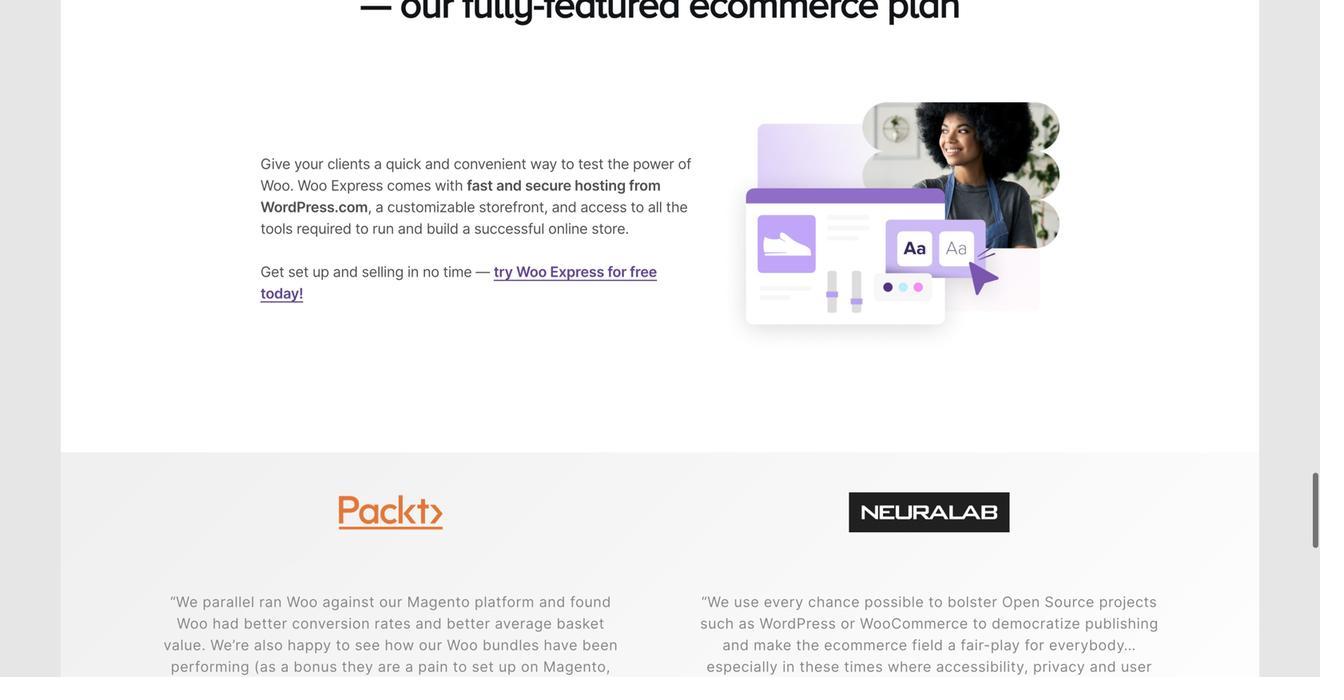 Task type: describe. For each thing, give the bounding box(es) containing it.
and left selling
[[333, 263, 358, 281]]

we're
[[210, 636, 250, 654]]

possible
[[865, 593, 924, 611]]

parallel
[[203, 593, 255, 611]]

woo right the ran
[[287, 593, 318, 611]]

0 horizontal spatial set
[[288, 263, 309, 281]]

fast
[[467, 177, 493, 194]]

had
[[213, 615, 239, 632]]

bolster
[[948, 593, 998, 611]]

privacy
[[1033, 658, 1086, 675]]

pain
[[418, 658, 449, 675]]

storefront,
[[479, 198, 548, 216]]

wordpress
[[760, 615, 837, 632]]

a inside "we use every chance possible to bolster open source projects such as wordpress or woocommerce to democratize publishing and make the ecommerce field a fair-play for everybody… especially in these times where accessibility, privacy and u
[[948, 636, 957, 654]]

quick
[[386, 155, 421, 173]]

try
[[494, 263, 513, 281]]

platform
[[475, 593, 535, 611]]

comes
[[387, 177, 431, 194]]

use
[[734, 593, 760, 611]]

every
[[764, 593, 804, 611]]

accessibility,
[[936, 658, 1029, 675]]

a right ,
[[376, 198, 384, 216]]

basket
[[557, 615, 605, 632]]

how
[[385, 636, 415, 654]]

rates
[[375, 615, 411, 632]]

everybody…
[[1050, 636, 1137, 654]]

see
[[355, 636, 380, 654]]

found
[[570, 593, 612, 611]]

fast and secure hosting from wordpress.com
[[261, 177, 661, 216]]

all
[[648, 198, 662, 216]]

source
[[1045, 593, 1095, 611]]

woo up value.
[[177, 615, 208, 632]]

are
[[378, 658, 401, 675]]

set inside "we parallel ran woo against our magento platform and found woo had better conversion rates and better average basket value. we're also happy to see how our woo bundles have been performing (as a bonus they are a pain to set up on magen
[[472, 658, 494, 675]]

wordpress.com
[[261, 198, 368, 216]]

performing
[[171, 658, 250, 675]]

time
[[443, 263, 472, 281]]

convenient
[[454, 155, 527, 173]]

woo inside try woo express for free today!
[[516, 263, 547, 281]]

against
[[323, 593, 375, 611]]

"we use every chance possible to bolster open source projects such as wordpress or woocommerce to democratize publishing and make the ecommerce field a fair-play for everybody… especially in these times where accessibility, privacy and u
[[700, 593, 1159, 677]]

1 horizontal spatial our
[[419, 636, 443, 654]]

where
[[888, 658, 932, 675]]

magento
[[407, 593, 470, 611]]

, a customizable storefront, and access to all the tools required to run and build a successful online store.
[[261, 198, 688, 237]]

your
[[294, 155, 324, 173]]

—
[[476, 263, 490, 281]]

they
[[342, 658, 374, 675]]

to up woocommerce
[[929, 593, 943, 611]]

give your clients a quick and convenient way to test the power of woo. woo express comes with
[[261, 155, 692, 194]]

online
[[548, 220, 588, 237]]

to inside give your clients a quick and convenient way to test the power of woo. woo express comes with
[[561, 155, 574, 173]]

or
[[841, 615, 856, 632]]

fair-
[[961, 636, 991, 654]]

and inside the fast and secure hosting from wordpress.com
[[496, 177, 522, 194]]

bundles
[[483, 636, 540, 654]]

try woo express for free today!
[[261, 263, 657, 302]]

woo inside give your clients a quick and convenient way to test the power of woo. woo express comes with
[[298, 177, 327, 194]]

build
[[427, 220, 459, 237]]

"we parallel ran woo against our magento platform and found woo had better conversion rates and better average basket value. we're also happy to see how our woo bundles have been performing (as a bonus they are a pain to set up on magen
[[164, 593, 618, 677]]

especially
[[707, 658, 778, 675]]

happy
[[288, 636, 332, 654]]

play
[[991, 636, 1021, 654]]

open
[[1002, 593, 1041, 611]]

field
[[912, 636, 944, 654]]

"we for such
[[702, 593, 730, 611]]

publishing
[[1085, 615, 1159, 632]]

try woo express for free today! link
[[261, 263, 657, 302]]

to right pain
[[453, 658, 468, 675]]

to up fair-
[[973, 615, 988, 632]]

and down the everybody…
[[1090, 658, 1117, 675]]

customizable
[[387, 198, 475, 216]]

with
[[435, 177, 463, 194]]

on
[[521, 658, 539, 675]]

conversion
[[292, 615, 370, 632]]

a right (as at the bottom
[[281, 658, 289, 675]]



Task type: vqa. For each thing, say whether or not it's contained in the screenshot.
Open account menu image
no



Task type: locate. For each thing, give the bounding box(es) containing it.
run
[[373, 220, 394, 237]]

these
[[800, 658, 840, 675]]

woo up wordpress.com
[[298, 177, 327, 194]]

power
[[633, 155, 674, 173]]

1 horizontal spatial "we
[[702, 593, 730, 611]]

and up basket
[[539, 593, 566, 611]]

bonus
[[294, 658, 338, 675]]

for inside "we use every chance possible to bolster open source projects such as wordpress or woocommerce to democratize publishing and make the ecommerce field a fair-play for everybody… especially in these times where accessibility, privacy and u
[[1025, 636, 1045, 654]]

successful
[[474, 220, 545, 237]]

selling
[[362, 263, 404, 281]]

better down magento
[[447, 615, 491, 632]]

today!
[[261, 285, 303, 302]]

woo right 'try'
[[516, 263, 547, 281]]

a left fair-
[[948, 636, 957, 654]]

2 horizontal spatial the
[[796, 636, 820, 654]]

set down bundles
[[472, 658, 494, 675]]

1 horizontal spatial in
[[783, 658, 795, 675]]

to left run
[[355, 220, 369, 237]]

,
[[368, 198, 372, 216]]

a inside give your clients a quick and convenient way to test the power of woo. woo express comes with
[[374, 155, 382, 173]]

ran
[[259, 593, 282, 611]]

"we up value.
[[170, 593, 198, 611]]

0 vertical spatial express
[[331, 177, 383, 194]]

for down democratize
[[1025, 636, 1045, 654]]

give
[[261, 155, 290, 173]]

free
[[630, 263, 657, 281]]

0 horizontal spatial in
[[408, 263, 419, 281]]

the down wordpress
[[796, 636, 820, 654]]

of
[[678, 155, 692, 173]]

set
[[288, 263, 309, 281], [472, 658, 494, 675]]

1 horizontal spatial the
[[666, 198, 688, 216]]

democratize
[[992, 615, 1081, 632]]

to
[[561, 155, 574, 173], [631, 198, 644, 216], [355, 220, 369, 237], [929, 593, 943, 611], [973, 615, 988, 632], [336, 636, 351, 654], [453, 658, 468, 675]]

for inside try woo express for free today!
[[608, 263, 627, 281]]

in left no
[[408, 263, 419, 281]]

express inside give your clients a quick and convenient way to test the power of woo. woo express comes with
[[331, 177, 383, 194]]

2 better from the left
[[447, 615, 491, 632]]

woo
[[298, 177, 327, 194], [516, 263, 547, 281], [287, 593, 318, 611], [177, 615, 208, 632], [447, 636, 478, 654]]

the right test
[[608, 155, 629, 173]]

in inside "we use every chance possible to bolster open source projects such as wordpress or woocommerce to democratize publishing and make the ecommerce field a fair-play for everybody… especially in these times where accessibility, privacy and u
[[783, 658, 795, 675]]

better up also
[[244, 615, 288, 632]]

1 vertical spatial express
[[550, 263, 604, 281]]

no
[[423, 263, 439, 281]]

been
[[582, 636, 618, 654]]

0 vertical spatial set
[[288, 263, 309, 281]]

1 vertical spatial the
[[666, 198, 688, 216]]

as
[[739, 615, 755, 632]]

and up storefront,
[[496, 177, 522, 194]]

also
[[254, 636, 283, 654]]

woo up pain
[[447, 636, 478, 654]]

0 horizontal spatial "we
[[170, 593, 198, 611]]

express inside try woo express for free today!
[[550, 263, 604, 281]]

chance
[[808, 593, 860, 611]]

and up online at the top of the page
[[552, 198, 577, 216]]

test
[[578, 155, 604, 173]]

in
[[408, 263, 419, 281], [783, 658, 795, 675]]

and up with
[[425, 155, 450, 173]]

such
[[700, 615, 734, 632]]

get set up and selling in no time —
[[261, 263, 494, 281]]

2 vertical spatial the
[[796, 636, 820, 654]]

the inside "we use every chance possible to bolster open source projects such as wordpress or woocommerce to democratize publishing and make the ecommerce field a fair-play for everybody… especially in these times where accessibility, privacy and u
[[796, 636, 820, 654]]

0 vertical spatial the
[[608, 155, 629, 173]]

1 vertical spatial in
[[783, 658, 795, 675]]

0 horizontal spatial the
[[608, 155, 629, 173]]

express down clients
[[331, 177, 383, 194]]

times
[[844, 658, 884, 675]]

to left all
[[631, 198, 644, 216]]

a right build
[[463, 220, 470, 237]]

1 better from the left
[[244, 615, 288, 632]]

and
[[425, 155, 450, 173], [496, 177, 522, 194], [552, 198, 577, 216], [398, 220, 423, 237], [333, 263, 358, 281], [539, 593, 566, 611], [416, 615, 442, 632], [723, 636, 749, 654], [1090, 658, 1117, 675]]

a left quick
[[374, 155, 382, 173]]

1 horizontal spatial better
[[447, 615, 491, 632]]

the right all
[[666, 198, 688, 216]]

1 vertical spatial our
[[419, 636, 443, 654]]

0 horizontal spatial our
[[379, 593, 403, 611]]

average
[[495, 615, 552, 632]]

0 horizontal spatial better
[[244, 615, 288, 632]]

"we inside "we parallel ran woo against our magento platform and found woo had better conversion rates and better average basket value. we're also happy to see how our woo bundles have been performing (as a bonus they are a pain to set up on magen
[[170, 593, 198, 611]]

1 horizontal spatial up
[[499, 658, 517, 675]]

the
[[608, 155, 629, 173], [666, 198, 688, 216], [796, 636, 820, 654]]

(as
[[254, 658, 276, 675]]

required
[[297, 220, 352, 237]]

0 horizontal spatial up
[[313, 263, 329, 281]]

"we for woo
[[170, 593, 198, 611]]

hosting
[[575, 177, 626, 194]]

and up especially
[[723, 636, 749, 654]]

1 vertical spatial for
[[1025, 636, 1045, 654]]

and right run
[[398, 220, 423, 237]]

0 vertical spatial up
[[313, 263, 329, 281]]

a
[[374, 155, 382, 173], [376, 198, 384, 216], [463, 220, 470, 237], [948, 636, 957, 654], [281, 658, 289, 675], [405, 658, 414, 675]]

secure
[[525, 177, 571, 194]]

and inside give your clients a quick and convenient way to test the power of woo. woo express comes with
[[425, 155, 450, 173]]

1 horizontal spatial for
[[1025, 636, 1045, 654]]

for
[[608, 263, 627, 281], [1025, 636, 1045, 654]]

express down online at the top of the page
[[550, 263, 604, 281]]

clients
[[327, 155, 370, 173]]

express
[[331, 177, 383, 194], [550, 263, 604, 281]]

access
[[581, 198, 627, 216]]

0 horizontal spatial for
[[608, 263, 627, 281]]

"we inside "we use every chance possible to bolster open source projects such as wordpress or woocommerce to democratize publishing and make the ecommerce field a fair-play for everybody… especially in these times where accessibility, privacy and u
[[702, 593, 730, 611]]

up down bundles
[[499, 658, 517, 675]]

way
[[530, 155, 557, 173]]

1 horizontal spatial express
[[550, 263, 604, 281]]

set right get
[[288, 263, 309, 281]]

make
[[754, 636, 792, 654]]

ecommerce
[[824, 636, 908, 654]]

up inside "we parallel ran woo against our magento platform and found woo had better conversion rates and better average basket value. we're also happy to see how our woo bundles have been performing (as a bonus they are a pain to set up on magen
[[499, 658, 517, 675]]

1 vertical spatial set
[[472, 658, 494, 675]]

and down magento
[[416, 615, 442, 632]]

up down required
[[313, 263, 329, 281]]

projects
[[1100, 593, 1158, 611]]

to left see
[[336, 636, 351, 654]]

from
[[629, 177, 661, 194]]

our up rates on the left bottom of the page
[[379, 593, 403, 611]]

store.
[[592, 220, 629, 237]]

2 "we from the left
[[702, 593, 730, 611]]

1 horizontal spatial set
[[472, 658, 494, 675]]

our
[[379, 593, 403, 611], [419, 636, 443, 654]]

in down make
[[783, 658, 795, 675]]

get
[[261, 263, 284, 281]]

a right are
[[405, 658, 414, 675]]

the inside give your clients a quick and convenient way to test the power of woo. woo express comes with
[[608, 155, 629, 173]]

better
[[244, 615, 288, 632], [447, 615, 491, 632]]

tools
[[261, 220, 293, 237]]

woo.
[[261, 177, 294, 194]]

0 vertical spatial for
[[608, 263, 627, 281]]

"we up such
[[702, 593, 730, 611]]

0 horizontal spatial express
[[331, 177, 383, 194]]

have
[[544, 636, 578, 654]]

the inside , a customizable storefront, and access to all the tools required to run and build a successful online store.
[[666, 198, 688, 216]]

to left test
[[561, 155, 574, 173]]

value.
[[164, 636, 206, 654]]

0 vertical spatial our
[[379, 593, 403, 611]]

1 "we from the left
[[170, 593, 198, 611]]

woocommerce
[[860, 615, 969, 632]]

our up pain
[[419, 636, 443, 654]]

for left "free"
[[608, 263, 627, 281]]

0 vertical spatial in
[[408, 263, 419, 281]]

up
[[313, 263, 329, 281], [499, 658, 517, 675]]

1 vertical spatial up
[[499, 658, 517, 675]]

"we
[[170, 593, 198, 611], [702, 593, 730, 611]]



